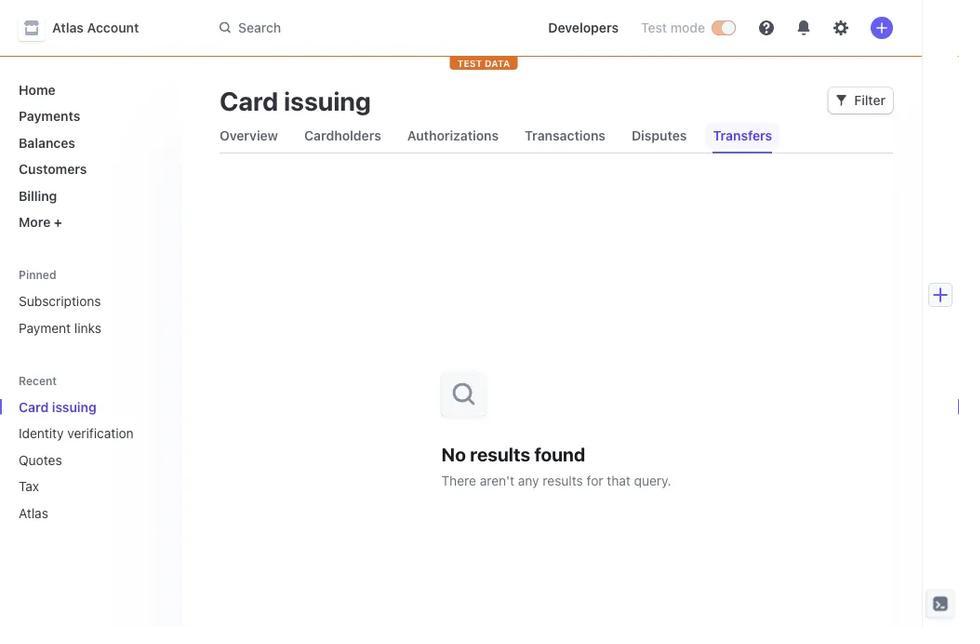 Task type: locate. For each thing, give the bounding box(es) containing it.
billing link
[[11, 181, 168, 211]]

card up overview
[[220, 85, 278, 116]]

billing
[[19, 188, 57, 203]]

0 horizontal spatial card
[[19, 399, 49, 415]]

transactions
[[525, 128, 606, 143]]

2 pin to navigation image from the top
[[151, 426, 166, 441]]

core navigation links element
[[11, 74, 168, 237]]

quotes link
[[11, 445, 141, 475]]

atlas inside "atlas account" button
[[52, 20, 84, 35]]

atlas
[[52, 20, 84, 35], [19, 505, 48, 521]]

links
[[74, 320, 101, 336]]

1 horizontal spatial issuing
[[284, 85, 371, 116]]

filter
[[855, 93, 886, 108]]

0 vertical spatial card
[[220, 85, 278, 116]]

transfers tab
[[706, 119, 780, 153]]

card issuing up overview
[[220, 85, 371, 116]]

identity verification link
[[11, 418, 141, 449]]

tax link
[[11, 471, 141, 502]]

no
[[442, 444, 466, 465]]

0 horizontal spatial card issuing
[[19, 399, 97, 415]]

there
[[442, 473, 477, 488]]

pin to navigation image
[[151, 400, 166, 414], [151, 426, 166, 441], [151, 453, 166, 468], [151, 479, 166, 494]]

issuing up cardholders
[[284, 85, 371, 116]]

0 horizontal spatial issuing
[[52, 399, 97, 415]]

card issuing
[[220, 85, 371, 116], [19, 399, 97, 415]]

card down "recent"
[[19, 399, 49, 415]]

atlas link
[[11, 498, 141, 528]]

pinned navigation links element
[[11, 260, 171, 343]]

1 horizontal spatial atlas
[[52, 20, 84, 35]]

0 vertical spatial card issuing
[[220, 85, 371, 116]]

pin to navigation image
[[151, 506, 166, 521]]

atlas left account
[[52, 20, 84, 35]]

payments
[[19, 108, 80, 124]]

transfers
[[714, 128, 773, 143]]

edit pins image
[[151, 269, 162, 280]]

atlas inside atlas link
[[19, 505, 48, 521]]

atlas for atlas
[[19, 505, 48, 521]]

0 vertical spatial atlas
[[52, 20, 84, 35]]

atlas down tax
[[19, 505, 48, 521]]

clear history image
[[151, 374, 162, 385]]

test data
[[458, 58, 510, 68]]

1 vertical spatial issuing
[[52, 399, 97, 415]]

1 pin to navigation image from the top
[[151, 400, 166, 414]]

results
[[470, 444, 531, 465], [543, 473, 583, 488]]

identity
[[19, 426, 64, 441]]

1 vertical spatial card
[[19, 399, 49, 415]]

overview link
[[212, 123, 286, 149]]

card issuing up identity
[[19, 399, 97, 415]]

results up aren't
[[470, 444, 531, 465]]

3 pin to navigation image from the top
[[151, 453, 166, 468]]

0 vertical spatial results
[[470, 444, 531, 465]]

customers
[[19, 162, 87, 177]]

tab list
[[212, 119, 894, 154]]

1 vertical spatial atlas
[[19, 505, 48, 521]]

atlas account
[[52, 20, 139, 35]]

results down found at the right bottom
[[543, 473, 583, 488]]

0 horizontal spatial atlas
[[19, 505, 48, 521]]

authorizations link
[[400, 123, 506, 149]]

card
[[220, 85, 278, 116], [19, 399, 49, 415]]

recent navigation links element
[[0, 365, 182, 528]]

aren't
[[480, 473, 515, 488]]

issuing inside "recent" element
[[52, 399, 97, 415]]

1 horizontal spatial results
[[543, 473, 583, 488]]

pin to navigation image for quotes
[[151, 453, 166, 468]]

more +
[[19, 215, 62, 230]]

1 horizontal spatial card issuing
[[220, 85, 371, 116]]

atlas account button
[[19, 15, 158, 41]]

subscriptions
[[19, 294, 101, 309]]

1 vertical spatial card issuing
[[19, 399, 97, 415]]

settings image
[[834, 20, 849, 35]]

issuing up identity verification
[[52, 399, 97, 415]]

balances link
[[11, 128, 168, 158]]

developers
[[549, 20, 619, 35]]

issuing
[[284, 85, 371, 116], [52, 399, 97, 415]]

pin to navigation image for card issuing
[[151, 400, 166, 414]]

payment
[[19, 320, 71, 336]]

payment links
[[19, 320, 101, 336]]

4 pin to navigation image from the top
[[151, 479, 166, 494]]

test mode
[[641, 20, 706, 35]]

home
[[19, 82, 56, 97]]

transactions link
[[518, 123, 613, 149]]



Task type: vqa. For each thing, say whether or not it's contained in the screenshot.
THE CREATE
no



Task type: describe. For each thing, give the bounding box(es) containing it.
1 horizontal spatial card
[[220, 85, 278, 116]]

1 vertical spatial results
[[543, 473, 583, 488]]

search
[[238, 20, 281, 35]]

disputes link
[[625, 123, 695, 149]]

0 vertical spatial issuing
[[284, 85, 371, 116]]

no results found there aren't any results for that query.
[[442, 444, 672, 488]]

any
[[518, 473, 540, 488]]

cardholders
[[304, 128, 381, 143]]

pin to navigation image for identity verification
[[151, 426, 166, 441]]

found
[[535, 444, 586, 465]]

query.
[[634, 473, 672, 488]]

Search text field
[[209, 11, 519, 45]]

filter button
[[829, 88, 894, 114]]

disputes
[[632, 128, 687, 143]]

authorizations
[[408, 128, 499, 143]]

home link
[[11, 74, 168, 105]]

test
[[458, 58, 482, 68]]

more
[[19, 215, 51, 230]]

0 horizontal spatial results
[[470, 444, 531, 465]]

pinned element
[[11, 286, 168, 343]]

+
[[54, 215, 62, 230]]

transfers link
[[706, 123, 780, 149]]

payments link
[[11, 101, 168, 131]]

test
[[641, 20, 668, 35]]

tax
[[19, 479, 39, 494]]

recent
[[19, 374, 57, 387]]

card inside "recent" element
[[19, 399, 49, 415]]

that
[[607, 473, 631, 488]]

quotes
[[19, 452, 62, 468]]

verification
[[67, 426, 134, 441]]

atlas for atlas account
[[52, 20, 84, 35]]

card issuing inside "recent" element
[[19, 399, 97, 415]]

identity verification
[[19, 426, 134, 441]]

balances
[[19, 135, 75, 150]]

recent element
[[0, 392, 182, 528]]

overview
[[220, 128, 278, 143]]

cardholders link
[[297, 123, 389, 149]]

mode
[[671, 20, 706, 35]]

subscriptions link
[[11, 286, 168, 316]]

svg image
[[836, 95, 847, 106]]

developers link
[[541, 13, 627, 43]]

card issuing link
[[11, 392, 141, 422]]

customers link
[[11, 154, 168, 184]]

help image
[[760, 20, 774, 35]]

tab list containing overview
[[212, 119, 894, 154]]

payment links link
[[11, 313, 168, 343]]

pin to navigation image for tax
[[151, 479, 166, 494]]

data
[[485, 58, 510, 68]]

account
[[87, 20, 139, 35]]

pinned
[[19, 268, 56, 281]]

Search search field
[[209, 11, 519, 45]]

for
[[587, 473, 604, 488]]



